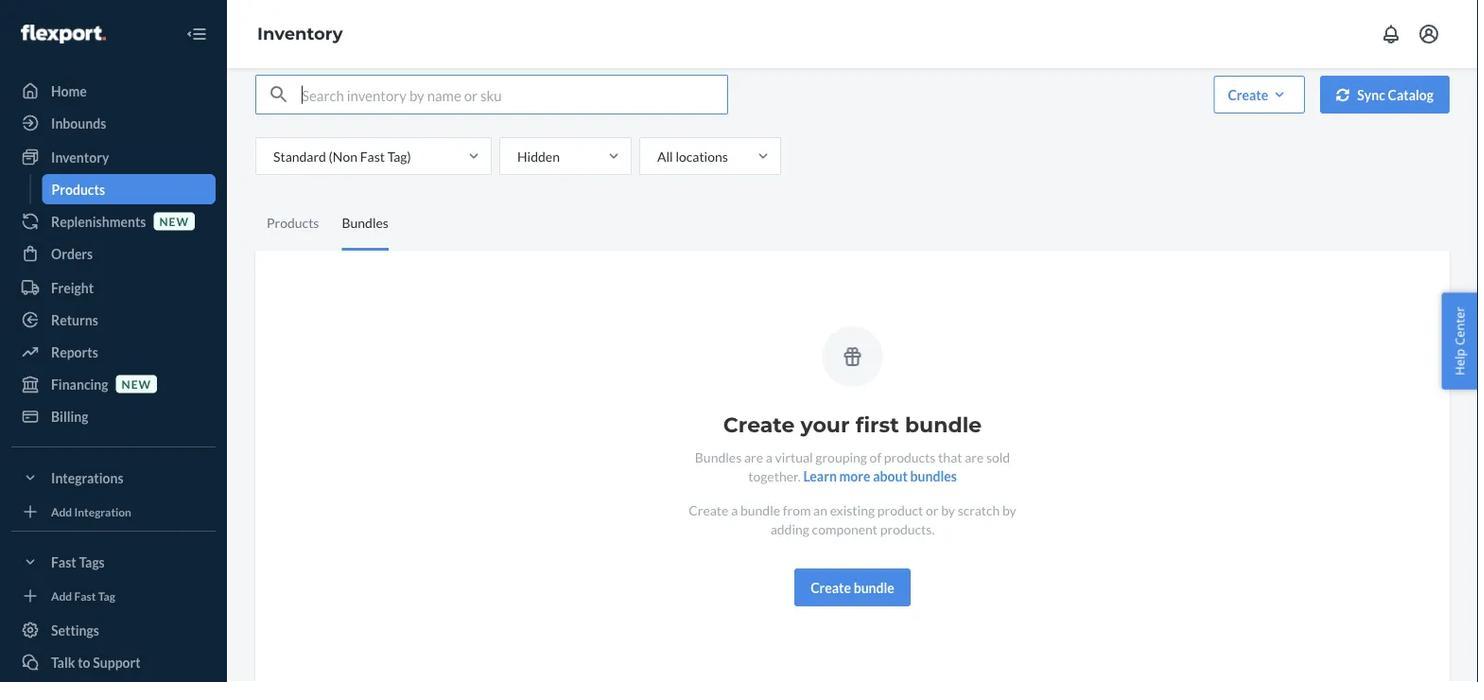 Task type: locate. For each thing, give the bounding box(es) containing it.
0 horizontal spatial bundles
[[342, 215, 389, 231]]

by right or
[[941, 502, 955, 518]]

your
[[801, 412, 850, 437]]

add left integration
[[51, 505, 72, 518]]

0 vertical spatial new
[[159, 214, 189, 228]]

1 by from the left
[[941, 502, 955, 518]]

bundle down component
[[854, 579, 895, 595]]

0 vertical spatial inventory link
[[257, 23, 343, 44]]

learn more about bundles
[[803, 468, 957, 484]]

0 vertical spatial bundles
[[342, 215, 389, 231]]

1 vertical spatial inventory link
[[11, 142, 216, 172]]

1 horizontal spatial bundle
[[854, 579, 895, 595]]

0 horizontal spatial a
[[731, 502, 738, 518]]

sold
[[987, 449, 1010, 465]]

of
[[870, 449, 882, 465]]

add up settings
[[51, 589, 72, 602]]

products up the replenishments
[[52, 181, 105, 197]]

1 horizontal spatial are
[[965, 449, 984, 465]]

existing
[[830, 502, 875, 518]]

tag
[[98, 589, 115, 602]]

1 horizontal spatial a
[[766, 449, 773, 465]]

0 horizontal spatial by
[[941, 502, 955, 518]]

component
[[812, 521, 878, 537]]

or
[[926, 502, 939, 518]]

from
[[783, 502, 811, 518]]

sync catalog
[[1358, 87, 1434, 103]]

1 vertical spatial a
[[731, 502, 738, 518]]

create inside create a bundle from an existing product or by scratch by adding component products.
[[689, 502, 729, 518]]

by right scratch
[[1003, 502, 1017, 518]]

products down standard
[[267, 215, 319, 231]]

create bundle button
[[795, 568, 911, 606]]

fast left tag)
[[360, 148, 385, 164]]

a left the from
[[731, 502, 738, 518]]

sync catalog button
[[1321, 76, 1450, 114]]

add
[[51, 505, 72, 518], [51, 589, 72, 602]]

new down products link
[[159, 214, 189, 228]]

hidden
[[517, 148, 560, 164]]

1 horizontal spatial by
[[1003, 502, 1017, 518]]

create for create your first bundle
[[723, 412, 795, 437]]

1 vertical spatial bundle
[[741, 502, 780, 518]]

bundle inside create a bundle from an existing product or by scratch by adding component products.
[[741, 502, 780, 518]]

0 vertical spatial bundle
[[905, 412, 982, 437]]

0 horizontal spatial are
[[744, 449, 763, 465]]

are
[[744, 449, 763, 465], [965, 449, 984, 465]]

2 by from the left
[[1003, 502, 1017, 518]]

1 horizontal spatial inventory
[[257, 23, 343, 44]]

learn more about bundles button
[[803, 466, 957, 485]]

open account menu image
[[1418, 23, 1441, 45]]

products
[[52, 181, 105, 197], [267, 215, 319, 231]]

2 vertical spatial bundle
[[854, 579, 895, 595]]

fast tags
[[51, 554, 105, 570]]

new
[[159, 214, 189, 228], [122, 377, 151, 391]]

bundles
[[342, 215, 389, 231], [695, 449, 742, 465]]

fast
[[360, 148, 385, 164], [51, 554, 76, 570], [74, 589, 96, 602]]

close navigation image
[[185, 23, 208, 45]]

create inside 'button'
[[811, 579, 851, 595]]

products link
[[42, 174, 216, 204]]

center
[[1451, 307, 1468, 345]]

create button
[[1214, 76, 1306, 114]]

1 horizontal spatial products
[[267, 215, 319, 231]]

add fast tag link
[[11, 585, 216, 607]]

2 horizontal spatial bundle
[[905, 412, 982, 437]]

fast left tags
[[51, 554, 76, 570]]

1 vertical spatial fast
[[51, 554, 76, 570]]

inventory
[[257, 23, 343, 44], [51, 149, 109, 165]]

0 horizontal spatial inventory
[[51, 149, 109, 165]]

billing link
[[11, 401, 216, 431]]

financing
[[51, 376, 108, 392]]

bundles down (non
[[342, 215, 389, 231]]

create
[[1228, 87, 1269, 103], [723, 412, 795, 437], [689, 502, 729, 518], [811, 579, 851, 595]]

a up together.
[[766, 449, 773, 465]]

replenishments
[[51, 213, 146, 229]]

1 vertical spatial inventory
[[51, 149, 109, 165]]

sync
[[1358, 87, 1386, 103]]

talk to support
[[51, 654, 141, 670]]

scratch
[[958, 502, 1000, 518]]

0 vertical spatial add
[[51, 505, 72, 518]]

0 horizontal spatial products
[[52, 181, 105, 197]]

support
[[93, 654, 141, 670]]

open notifications image
[[1380, 23, 1403, 45]]

orders link
[[11, 238, 216, 269]]

create for create a bundle from an existing product or by scratch by adding component products.
[[689, 502, 729, 518]]

(non
[[329, 148, 358, 164]]

help center
[[1451, 307, 1468, 375]]

0 horizontal spatial bundle
[[741, 502, 780, 518]]

create bundle
[[811, 579, 895, 595]]

about
[[873, 468, 908, 484]]

a
[[766, 449, 773, 465], [731, 502, 738, 518]]

1 horizontal spatial new
[[159, 214, 189, 228]]

1 vertical spatial bundles
[[695, 449, 742, 465]]

product
[[878, 502, 924, 518]]

fast inside dropdown button
[[51, 554, 76, 570]]

inbounds
[[51, 115, 106, 131]]

create inside button
[[1228, 87, 1269, 103]]

integration
[[74, 505, 131, 518]]

1 horizontal spatial bundles
[[695, 449, 742, 465]]

0 vertical spatial a
[[766, 449, 773, 465]]

1 add from the top
[[51, 505, 72, 518]]

flexport logo image
[[21, 25, 106, 43]]

1 vertical spatial new
[[122, 377, 151, 391]]

0 horizontal spatial new
[[122, 377, 151, 391]]

create bundle link
[[795, 568, 911, 606]]

by
[[941, 502, 955, 518], [1003, 502, 1017, 518]]

bundles left virtual
[[695, 449, 742, 465]]

standard
[[273, 148, 326, 164]]

inventory link
[[257, 23, 343, 44], [11, 142, 216, 172]]

bundle
[[905, 412, 982, 437], [741, 502, 780, 518], [854, 579, 895, 595]]

reports
[[51, 344, 98, 360]]

bundles inside bundles are a virtual grouping of products that are sold together.
[[695, 449, 742, 465]]

bundle up the that
[[905, 412, 982, 437]]

are left sold
[[965, 449, 984, 465]]

together.
[[748, 468, 801, 484]]

are up together.
[[744, 449, 763, 465]]

products.
[[880, 521, 935, 537]]

2 add from the top
[[51, 589, 72, 602]]

fast left tag
[[74, 589, 96, 602]]

more
[[840, 468, 871, 484]]

1 vertical spatial add
[[51, 589, 72, 602]]

a inside bundles are a virtual grouping of products that are sold together.
[[766, 449, 773, 465]]

new down reports link
[[122, 377, 151, 391]]

standard (non fast tag)
[[273, 148, 411, 164]]

bundle up adding
[[741, 502, 780, 518]]

that
[[938, 449, 962, 465]]



Task type: vqa. For each thing, say whether or not it's contained in the screenshot.
'Help Center' within the Help Center Link
no



Task type: describe. For each thing, give the bounding box(es) containing it.
sync alt image
[[1337, 88, 1350, 101]]

2 vertical spatial fast
[[74, 589, 96, 602]]

1 vertical spatial products
[[267, 215, 319, 231]]

grouping
[[816, 449, 867, 465]]

settings
[[51, 622, 99, 638]]

catalog
[[1388, 87, 1434, 103]]

new for replenishments
[[159, 214, 189, 228]]

add for add fast tag
[[51, 589, 72, 602]]

integrations button
[[11, 463, 216, 493]]

learn
[[803, 468, 837, 484]]

freight
[[51, 280, 94, 296]]

adding
[[771, 521, 810, 537]]

home
[[51, 83, 87, 99]]

help
[[1451, 349, 1468, 375]]

tag)
[[388, 148, 411, 164]]

add integration link
[[11, 500, 216, 523]]

help center button
[[1442, 292, 1478, 390]]

tags
[[79, 554, 105, 570]]

to
[[78, 654, 90, 670]]

bundles for bundles
[[342, 215, 389, 231]]

a inside create a bundle from an existing product or by scratch by adding component products.
[[731, 502, 738, 518]]

0 horizontal spatial inventory link
[[11, 142, 216, 172]]

returns
[[51, 312, 98, 328]]

an
[[814, 502, 828, 518]]

bundles
[[910, 468, 957, 484]]

0 vertical spatial products
[[52, 181, 105, 197]]

new for financing
[[122, 377, 151, 391]]

reports link
[[11, 337, 216, 367]]

1 are from the left
[[744, 449, 763, 465]]

create for create bundle
[[811, 579, 851, 595]]

inbounds link
[[11, 108, 216, 138]]

Search inventory by name or sku text field
[[302, 76, 727, 114]]

home link
[[11, 76, 216, 106]]

all
[[657, 148, 673, 164]]

settings link
[[11, 615, 216, 645]]

add integration
[[51, 505, 131, 518]]

add fast tag
[[51, 589, 115, 602]]

0 vertical spatial fast
[[360, 148, 385, 164]]

talk
[[51, 654, 75, 670]]

create your first bundle
[[723, 412, 982, 437]]

orders
[[51, 245, 93, 262]]

bundle inside create bundle 'button'
[[854, 579, 895, 595]]

returns link
[[11, 305, 216, 335]]

2 are from the left
[[965, 449, 984, 465]]

create a bundle from an existing product or by scratch by adding component products.
[[689, 502, 1017, 537]]

first
[[856, 412, 899, 437]]

freight link
[[11, 272, 216, 303]]

billing
[[51, 408, 88, 424]]

locations
[[676, 148, 728, 164]]

bundles are a virtual grouping of products that are sold together.
[[695, 449, 1010, 484]]

all locations
[[657, 148, 728, 164]]

fast tags button
[[11, 547, 216, 577]]

add for add integration
[[51, 505, 72, 518]]

virtual
[[775, 449, 813, 465]]

products
[[884, 449, 936, 465]]

integrations
[[51, 470, 124, 486]]

1 horizontal spatial inventory link
[[257, 23, 343, 44]]

create for create
[[1228, 87, 1269, 103]]

0 vertical spatial inventory
[[257, 23, 343, 44]]

talk to support button
[[11, 647, 216, 677]]

bundles for bundles are a virtual grouping of products that are sold together.
[[695, 449, 742, 465]]



